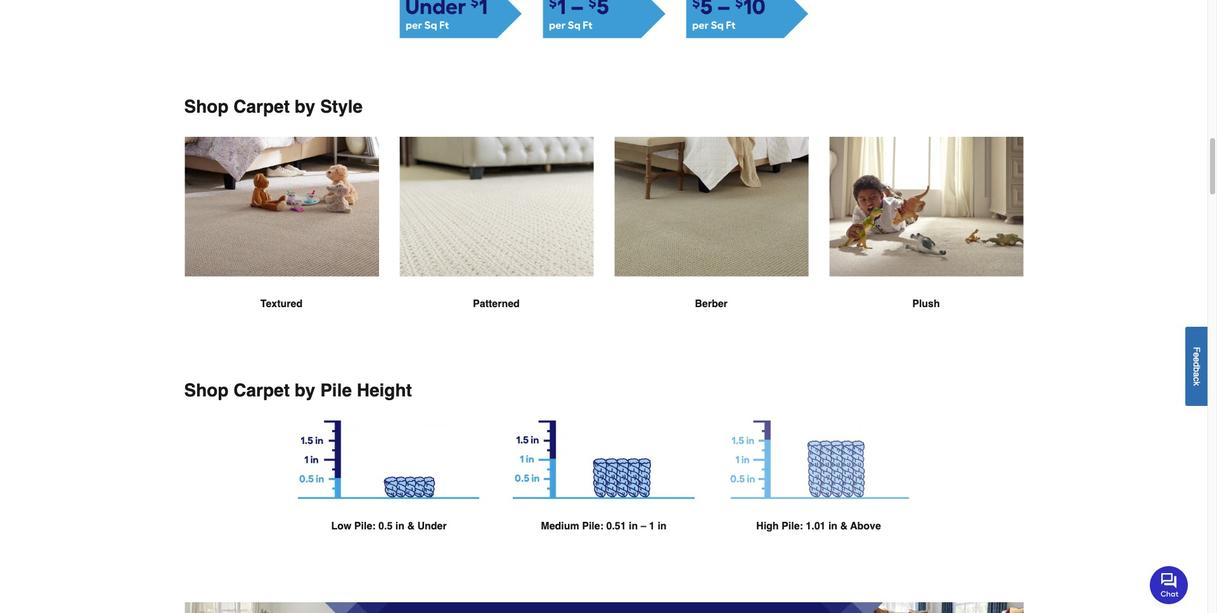 Task type: describe. For each thing, give the bounding box(es) containing it.
3 in from the left
[[658, 521, 667, 532]]

textured link
[[184, 137, 379, 342]]

a diagram showing a carpet pile height of half an inch. image
[[292, 421, 486, 500]]

low pile: 0.5 in & under link
[[292, 421, 486, 565]]

0.5
[[378, 521, 393, 532]]

–
[[641, 521, 646, 532]]

carpet from $5 to $10 per square foot. image
[[686, 0, 809, 39]]

1
[[649, 521, 655, 532]]

medium pile: 0.51 in – 1 in
[[541, 521, 667, 532]]

high pile: 1.01 in & above link
[[721, 421, 916, 565]]

shop for shop carpet by style
[[184, 97, 229, 117]]

shop carpet by pile height
[[184, 380, 412, 401]]

berber link
[[614, 137, 809, 342]]

in for low pile: 0.5 in & under
[[395, 521, 404, 532]]

pile: for high
[[782, 521, 803, 532]]

patterned link
[[399, 137, 594, 342]]

patterned
[[473, 299, 520, 310]]

2 e from the top
[[1192, 357, 1202, 362]]

high pile: 1.01 in & above
[[756, 521, 881, 532]]

carpet under $1 per square foot. image
[[399, 0, 522, 39]]

stuffed animals at a pretend tea party in a bedroom with beige textured carpet. image
[[184, 137, 379, 278]]

height
[[357, 380, 412, 401]]

1 e from the top
[[1192, 352, 1202, 357]]

1.01
[[806, 521, 826, 532]]

by for pile
[[295, 380, 315, 401]]

k
[[1192, 381, 1202, 386]]

& for under
[[407, 521, 415, 532]]



Task type: locate. For each thing, give the bounding box(es) containing it.
1 carpet from the top
[[233, 97, 290, 117]]

by for style
[[295, 97, 315, 117]]

picture your perfect floors with our flooring visualizer. get started. image
[[184, 603, 1023, 614]]

0.51
[[606, 521, 626, 532]]

carpet from $1 to $5 per square foot. image
[[542, 0, 665, 39]]

shop
[[184, 97, 229, 117], [184, 380, 229, 401]]

high
[[756, 521, 779, 532]]

a bedroom with beige berber carpet. image
[[614, 137, 809, 277]]

& for above
[[840, 521, 848, 532]]

by left style
[[295, 97, 315, 117]]

0 vertical spatial carpet
[[233, 97, 290, 117]]

carpet for style
[[233, 97, 290, 117]]

pile: inside 'link'
[[782, 521, 803, 532]]

medium
[[541, 521, 579, 532]]

in for medium pile: 0.51 in – 1 in
[[629, 521, 638, 532]]

3 pile: from the left
[[782, 521, 803, 532]]

1 vertical spatial by
[[295, 380, 315, 401]]

by
[[295, 97, 315, 117], [295, 380, 315, 401]]

b
[[1192, 367, 1202, 372]]

style
[[320, 97, 363, 117]]

0 horizontal spatial pile:
[[354, 521, 376, 532]]

in right 1.01
[[828, 521, 837, 532]]

2 pile: from the left
[[582, 521, 603, 532]]

1 & from the left
[[407, 521, 415, 532]]

low pile: 0.5 in & under
[[331, 521, 447, 532]]

2 by from the top
[[295, 380, 315, 401]]

in inside high pile: 1.01 in & above 'link'
[[828, 521, 837, 532]]

by left "pile"
[[295, 380, 315, 401]]

c
[[1192, 377, 1202, 381]]

in left –
[[629, 521, 638, 532]]

carpet for pile
[[233, 380, 290, 401]]

plush link
[[829, 137, 1023, 342]]

f e e d b a c k
[[1192, 347, 1202, 386]]

1 horizontal spatial &
[[840, 521, 848, 532]]

e up d
[[1192, 352, 1202, 357]]

0 vertical spatial shop
[[184, 97, 229, 117]]

pile: for low
[[354, 521, 376, 532]]

1 shop from the top
[[184, 97, 229, 117]]

0 vertical spatial by
[[295, 97, 315, 117]]

1 vertical spatial carpet
[[233, 380, 290, 401]]

2 shop from the top
[[184, 380, 229, 401]]

pile:
[[354, 521, 376, 532], [582, 521, 603, 532], [782, 521, 803, 532]]

in inside low pile: 0.5 in & under link
[[395, 521, 404, 532]]

medium pile: 0.51 in – 1 in link
[[506, 421, 701, 565]]

a child playing with toy dinosaurs on a white plush carpeted floor. image
[[829, 137, 1023, 277]]

1 vertical spatial shop
[[184, 380, 229, 401]]

pile
[[320, 380, 352, 401]]

in for high pile: 1.01 in & above
[[828, 521, 837, 532]]

above
[[850, 521, 881, 532]]

a
[[1192, 372, 1202, 377]]

& left above
[[840, 521, 848, 532]]

in right 1
[[658, 521, 667, 532]]

2 in from the left
[[629, 521, 638, 532]]

e up b on the bottom of the page
[[1192, 357, 1202, 362]]

in
[[395, 521, 404, 532], [629, 521, 638, 532], [658, 521, 667, 532], [828, 521, 837, 532]]

under
[[417, 521, 447, 532]]

1 in from the left
[[395, 521, 404, 532]]

chat invite button image
[[1150, 566, 1189, 604]]

4 in from the left
[[828, 521, 837, 532]]

f e e d b a c k button
[[1185, 327, 1208, 406]]

a diagram showing a carpet pile height of one and a half inches. image
[[721, 421, 916, 500]]

shop for shop carpet by pile height
[[184, 380, 229, 401]]

low
[[331, 521, 351, 532]]

2 & from the left
[[840, 521, 848, 532]]

0 horizontal spatial &
[[407, 521, 415, 532]]

carpet
[[233, 97, 290, 117], [233, 380, 290, 401]]

f
[[1192, 347, 1202, 352]]

textured
[[260, 299, 302, 310]]

& inside 'link'
[[840, 521, 848, 532]]

e
[[1192, 352, 1202, 357], [1192, 357, 1202, 362]]

d
[[1192, 362, 1202, 367]]

pile: left 0.5 on the left bottom
[[354, 521, 376, 532]]

&
[[407, 521, 415, 532], [840, 521, 848, 532]]

pile: for medium
[[582, 521, 603, 532]]

in right 0.5 on the left bottom
[[395, 521, 404, 532]]

1 by from the top
[[295, 97, 315, 117]]

pile: left 1.01
[[782, 521, 803, 532]]

& left under
[[407, 521, 415, 532]]

shop carpet by style
[[184, 97, 363, 117]]

2 horizontal spatial pile:
[[782, 521, 803, 532]]

a diagram showing a carpet pile height of one inch. image
[[506, 421, 701, 500]]

berber
[[695, 299, 728, 310]]

2 carpet from the top
[[233, 380, 290, 401]]

plush
[[912, 299, 940, 310]]

1 pile: from the left
[[354, 521, 376, 532]]

1 horizontal spatial pile:
[[582, 521, 603, 532]]

pile: left 0.51
[[582, 521, 603, 532]]

a white tufted couch in a room with patterned white carpet. image
[[399, 137, 594, 277]]



Task type: vqa. For each thing, say whether or not it's contained in the screenshot.
rightmost Decorations
no



